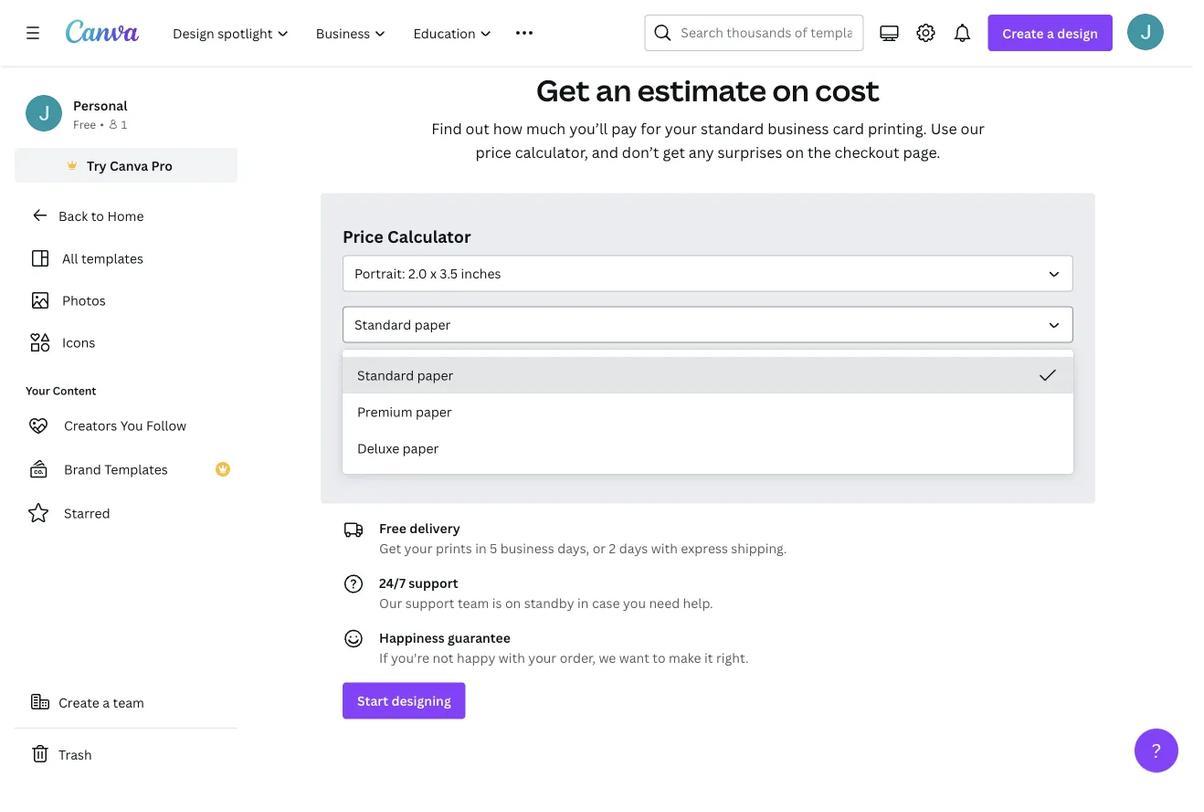 Task type: locate. For each thing, give the bounding box(es) containing it.
paper inside button
[[414, 316, 451, 333]]

guarantee
[[448, 629, 511, 647]]

if
[[379, 649, 388, 667]]

much
[[526, 118, 566, 138]]

prints
[[436, 540, 472, 557]]

0 horizontal spatial your
[[404, 540, 433, 557]]

standard up the premium
[[357, 367, 414, 384]]

0 vertical spatial to
[[91, 207, 104, 224]]

don't
[[622, 142, 659, 162]]

deluxe paper option
[[343, 430, 1074, 467]]

calculator
[[387, 225, 471, 248]]

standard paper option
[[343, 357, 1074, 394]]

0 horizontal spatial business
[[500, 540, 554, 557]]

you'll
[[569, 118, 608, 138]]

create a design button
[[988, 15, 1113, 51]]

templates
[[81, 250, 143, 267]]

business
[[768, 118, 829, 138], [500, 540, 554, 557]]

team inside button
[[113, 694, 144, 711]]

free
[[73, 116, 96, 132], [379, 520, 406, 537]]

1 horizontal spatial a
[[1047, 24, 1054, 42]]

standard paper up premium paper
[[357, 367, 453, 384]]

design
[[1057, 24, 1098, 42]]

all templates
[[62, 250, 143, 267]]

Portrait: 2.0 x 3.5 inches button
[[343, 255, 1074, 292]]

calculator,
[[515, 142, 588, 162]]

john smith image
[[1127, 13, 1164, 50]]

case
[[592, 595, 620, 612]]

support up 'happiness'
[[405, 595, 455, 612]]

with inside happiness guarantee if you're not happy with your order, we want to make it right.
[[499, 649, 525, 667]]

business up the
[[768, 118, 829, 138]]

icons
[[62, 334, 95, 351]]

price calculator
[[343, 225, 471, 248]]

0 vertical spatial a
[[1047, 24, 1054, 42]]

2 vertical spatial on
[[505, 595, 521, 612]]

0 vertical spatial your
[[665, 118, 697, 138]]

paper for premium paper button
[[416, 403, 452, 421]]

free inside free delivery get your prints in 5 business days, or 2 days with express shipping.
[[379, 520, 406, 537]]

standard paper down 2.0
[[355, 316, 451, 333]]

get up 24/7
[[379, 540, 401, 557]]

paper
[[414, 316, 451, 333], [417, 367, 453, 384], [416, 403, 452, 421], [403, 440, 439, 457]]

all templates link
[[26, 241, 227, 276]]

your down delivery
[[404, 540, 433, 557]]

get inside free delivery get your prints in 5 business days, or 2 days with express shipping.
[[379, 540, 401, 557]]

standard
[[355, 316, 411, 333], [357, 367, 414, 384]]

create up trash
[[58, 694, 99, 711]]

out
[[466, 118, 490, 138]]

starred
[[64, 505, 110, 522]]

deluxe paper
[[357, 440, 439, 457]]

options
[[444, 454, 484, 469]]

team
[[458, 595, 489, 612], [113, 694, 144, 711]]

creators you follow link
[[15, 407, 238, 444]]

0 vertical spatial support
[[409, 574, 458, 592]]

top level navigation element
[[161, 15, 601, 51], [161, 15, 601, 51]]

1 vertical spatial create
[[58, 694, 99, 711]]

checkout
[[835, 142, 900, 162]]

try canva pro button
[[15, 148, 238, 183]]

try
[[87, 157, 107, 174]]

standard paper inside button
[[357, 367, 453, 384]]

photos link
[[26, 283, 227, 318]]

0 horizontal spatial team
[[113, 694, 144, 711]]

create left design
[[1003, 24, 1044, 42]]

1 horizontal spatial in
[[578, 595, 589, 612]]

0 horizontal spatial get
[[379, 540, 401, 557]]

business right 5
[[500, 540, 554, 557]]

back to home
[[58, 207, 144, 224]]

brand
[[64, 461, 101, 478]]

0 vertical spatial in
[[475, 540, 487, 557]]

your up the get
[[665, 118, 697, 138]]

team up trash link
[[113, 694, 144, 711]]

2 vertical spatial your
[[528, 649, 557, 667]]

to right "want"
[[653, 649, 666, 667]]

1 vertical spatial support
[[405, 595, 455, 612]]

standard down portrait:
[[355, 316, 411, 333]]

inches
[[461, 265, 501, 282]]

1 horizontal spatial team
[[458, 595, 489, 612]]

shipping.
[[731, 540, 787, 557]]

your left the order,
[[528, 649, 557, 667]]

in
[[475, 540, 487, 557], [578, 595, 589, 612]]

0 horizontal spatial to
[[91, 207, 104, 224]]

2
[[609, 540, 616, 557]]

0 vertical spatial with
[[651, 540, 678, 557]]

your
[[665, 118, 697, 138], [404, 540, 433, 557], [528, 649, 557, 667]]

portrait:
[[355, 265, 405, 282]]

for
[[641, 118, 661, 138]]

a up trash link
[[103, 694, 110, 711]]

on left the
[[786, 142, 804, 162]]

standard
[[701, 118, 764, 138]]

free for free delivery get your prints in 5 business days, or 2 days with express shipping.
[[379, 520, 406, 537]]

you
[[623, 595, 646, 612]]

standard paper inside button
[[355, 316, 451, 333]]

a inside button
[[103, 694, 110, 711]]

1 vertical spatial free
[[379, 520, 406, 537]]

create inside dropdown button
[[1003, 24, 1044, 42]]

x
[[430, 265, 437, 282]]

use
[[931, 118, 957, 138]]

on
[[772, 70, 809, 109], [786, 142, 804, 162], [505, 595, 521, 612]]

0 vertical spatial get
[[536, 70, 590, 109]]

1 vertical spatial standard paper
[[357, 367, 453, 384]]

0 vertical spatial business
[[768, 118, 829, 138]]

paper up premium paper
[[417, 367, 453, 384]]

need
[[649, 595, 680, 612]]

1 horizontal spatial get
[[536, 70, 590, 109]]

standard paper
[[355, 316, 451, 333], [357, 367, 453, 384]]

in left case
[[578, 595, 589, 612]]

1 vertical spatial standard
[[357, 367, 414, 384]]

1 horizontal spatial to
[[653, 649, 666, 667]]

1 vertical spatial a
[[103, 694, 110, 711]]

1 vertical spatial in
[[578, 595, 589, 612]]

free for free •
[[73, 116, 96, 132]]

your inside get an estimate on cost find out how much you'll pay for your standard business card printing. use our price calculator, and don't get any surprises on the checkout page.
[[665, 118, 697, 138]]

home
[[107, 207, 144, 224]]

printing.
[[868, 118, 927, 138]]

1 horizontal spatial your
[[528, 649, 557, 667]]

premium paper button
[[343, 394, 1074, 430]]

2 horizontal spatial your
[[665, 118, 697, 138]]

a for design
[[1047, 24, 1054, 42]]

0 vertical spatial free
[[73, 116, 96, 132]]

days
[[619, 540, 648, 557]]

0 horizontal spatial a
[[103, 694, 110, 711]]

paper down x
[[414, 316, 451, 333]]

0 vertical spatial team
[[458, 595, 489, 612]]

our
[[961, 118, 985, 138]]

1 horizontal spatial free
[[379, 520, 406, 537]]

an
[[596, 70, 632, 109]]

with right happy
[[499, 649, 525, 667]]

1 vertical spatial get
[[379, 540, 401, 557]]

portrait: 2.0 x 3.5 inches
[[355, 265, 501, 282]]

support down prints
[[409, 574, 458, 592]]

start designing link
[[343, 683, 466, 719]]

to right "back"
[[91, 207, 104, 224]]

standby
[[524, 595, 574, 612]]

in left 5
[[475, 540, 487, 557]]

3.5
[[440, 265, 458, 282]]

0 vertical spatial standard paper
[[355, 316, 451, 333]]

surprises
[[718, 142, 782, 162]]

0 vertical spatial create
[[1003, 24, 1044, 42]]

on left the cost
[[772, 70, 809, 109]]

view
[[357, 454, 382, 469]]

1 horizontal spatial business
[[768, 118, 829, 138]]

your
[[26, 383, 50, 398]]

1 vertical spatial your
[[404, 540, 433, 557]]

free left the •
[[73, 116, 96, 132]]

0 horizontal spatial with
[[499, 649, 525, 667]]

•
[[100, 116, 104, 132]]

back
[[58, 207, 88, 224]]

team left is in the bottom of the page
[[458, 595, 489, 612]]

0 horizontal spatial create
[[58, 694, 99, 711]]

1 vertical spatial team
[[113, 694, 144, 711]]

1 horizontal spatial create
[[1003, 24, 1044, 42]]

deluxe paper button
[[343, 430, 1074, 467]]

1 vertical spatial with
[[499, 649, 525, 667]]

standard inside button
[[357, 367, 414, 384]]

1 vertical spatial business
[[500, 540, 554, 557]]

free left delivery
[[379, 520, 406, 537]]

0 horizontal spatial free
[[73, 116, 96, 132]]

paper right the premium
[[416, 403, 452, 421]]

None search field
[[644, 15, 864, 51]]

premium paper option
[[343, 394, 1074, 430]]

paper down premium paper
[[403, 440, 439, 457]]

happiness
[[379, 629, 445, 647]]

a inside dropdown button
[[1047, 24, 1054, 42]]

5
[[490, 540, 497, 557]]

create a team button
[[15, 684, 238, 721]]

you're
[[391, 649, 430, 667]]

on right is in the bottom of the page
[[505, 595, 521, 612]]

a
[[1047, 24, 1054, 42], [103, 694, 110, 711]]

1 vertical spatial to
[[653, 649, 666, 667]]

with right days
[[651, 540, 678, 557]]

list box
[[343, 357, 1074, 467]]

$15.00
[[1019, 416, 1074, 438]]

Standard paper button
[[343, 306, 1074, 343]]

1 horizontal spatial with
[[651, 540, 678, 557]]

brand templates
[[64, 461, 168, 478]]

page.
[[903, 142, 941, 162]]

create inside button
[[58, 694, 99, 711]]

get up much
[[536, 70, 590, 109]]

0 horizontal spatial in
[[475, 540, 487, 557]]

0 vertical spatial standard
[[355, 316, 411, 333]]

trash link
[[15, 736, 238, 773]]

in inside free delivery get your prints in 5 business days, or 2 days with express shipping.
[[475, 540, 487, 557]]

24/7
[[379, 574, 406, 592]]

a left design
[[1047, 24, 1054, 42]]

estimate
[[638, 70, 767, 109]]

your inside happiness guarantee if you're not happy with your order, we want to make it right.
[[528, 649, 557, 667]]



Task type: vqa. For each thing, say whether or not it's contained in the screenshot.
the 'on' in the 24/7 support Our support team is on standby in case you need help.
yes



Task type: describe. For each thing, give the bounding box(es) containing it.
a for team
[[103, 694, 110, 711]]

get inside get an estimate on cost find out how much you'll pay for your standard business card printing. use our price calculator, and don't get any surprises on the checkout page.
[[536, 70, 590, 109]]

with inside free delivery get your prints in 5 business days, or 2 days with express shipping.
[[651, 540, 678, 557]]

24/7 support our support team is on standby in case you need help.
[[379, 574, 713, 612]]

1 vertical spatial on
[[786, 142, 804, 162]]

start designing
[[357, 692, 451, 710]]

premium paper
[[357, 403, 452, 421]]

1
[[121, 116, 127, 132]]

our
[[379, 595, 402, 612]]

happy
[[457, 649, 496, 667]]

photos
[[62, 292, 106, 309]]

Search search field
[[681, 16, 852, 50]]

free •
[[73, 116, 104, 132]]

any
[[689, 142, 714, 162]]

business inside get an estimate on cost find out how much you'll pay for your standard business card printing. use our price calculator, and don't get any surprises on the checkout page.
[[768, 118, 829, 138]]

find
[[431, 118, 462, 138]]

on inside 24/7 support our support team is on standby in case you need help.
[[505, 595, 521, 612]]

0 vertical spatial on
[[772, 70, 809, 109]]

we
[[599, 649, 616, 667]]

?
[[1152, 738, 1162, 764]]

icons link
[[26, 325, 227, 360]]

you
[[120, 417, 143, 434]]

templates
[[104, 461, 168, 478]]

your content
[[26, 383, 96, 398]]

view more print options
[[357, 454, 484, 469]]

card
[[833, 118, 864, 138]]

start
[[357, 692, 388, 710]]

personal
[[73, 96, 127, 114]]

create for create a team
[[58, 694, 99, 711]]

to inside happiness guarantee if you're not happy with your order, we want to make it right.
[[653, 649, 666, 667]]

canva
[[110, 157, 148, 174]]

deluxe
[[357, 440, 400, 457]]

it
[[704, 649, 713, 667]]

? button
[[1135, 729, 1179, 773]]

happiness guarantee if you're not happy with your order, we want to make it right.
[[379, 629, 749, 667]]

business inside free delivery get your prints in 5 business days, or 2 days with express shipping.
[[500, 540, 554, 557]]

how
[[493, 118, 523, 138]]

is
[[492, 595, 502, 612]]

not
[[433, 649, 454, 667]]

content
[[53, 383, 96, 398]]

get
[[663, 142, 685, 162]]

help.
[[683, 595, 713, 612]]

order,
[[560, 649, 596, 667]]

standard inside button
[[355, 316, 411, 333]]

or
[[593, 540, 606, 557]]

delivery
[[409, 520, 460, 537]]

paper for deluxe paper button on the bottom of page
[[403, 440, 439, 457]]

pay
[[611, 118, 637, 138]]

designing
[[391, 692, 451, 710]]

paper for standard paper button
[[414, 316, 451, 333]]

your inside free delivery get your prints in 5 business days, or 2 days with express shipping.
[[404, 540, 433, 557]]

follow
[[146, 417, 186, 434]]

make
[[669, 649, 701, 667]]

2.0
[[408, 265, 427, 282]]

trash
[[58, 746, 92, 763]]

create a team
[[58, 694, 144, 711]]

all
[[62, 250, 78, 267]]

create for create a design
[[1003, 24, 1044, 42]]

try canva pro
[[87, 157, 173, 174]]

view more print options link
[[343, 453, 1074, 471]]

more
[[385, 454, 412, 469]]

express
[[681, 540, 728, 557]]

right.
[[716, 649, 749, 667]]

days,
[[557, 540, 590, 557]]

in inside 24/7 support our support team is on standby in case you need help.
[[578, 595, 589, 612]]

creators you follow
[[64, 417, 186, 434]]

premium
[[357, 403, 413, 421]]

free delivery get your prints in 5 business days, or 2 days with express shipping.
[[379, 520, 787, 557]]

brand templates link
[[15, 451, 238, 488]]

price
[[343, 225, 384, 248]]

team inside 24/7 support our support team is on standby in case you need help.
[[458, 595, 489, 612]]

creators
[[64, 417, 117, 434]]

want
[[619, 649, 650, 667]]

get an estimate on cost find out how much you'll pay for your standard business card printing. use our price calculator, and don't get any surprises on the checkout page.
[[431, 70, 985, 162]]

standard paper button
[[343, 357, 1074, 394]]

list box containing standard paper
[[343, 357, 1074, 467]]

cost
[[815, 70, 880, 109]]

the
[[808, 142, 831, 162]]

back to home link
[[15, 197, 238, 234]]



